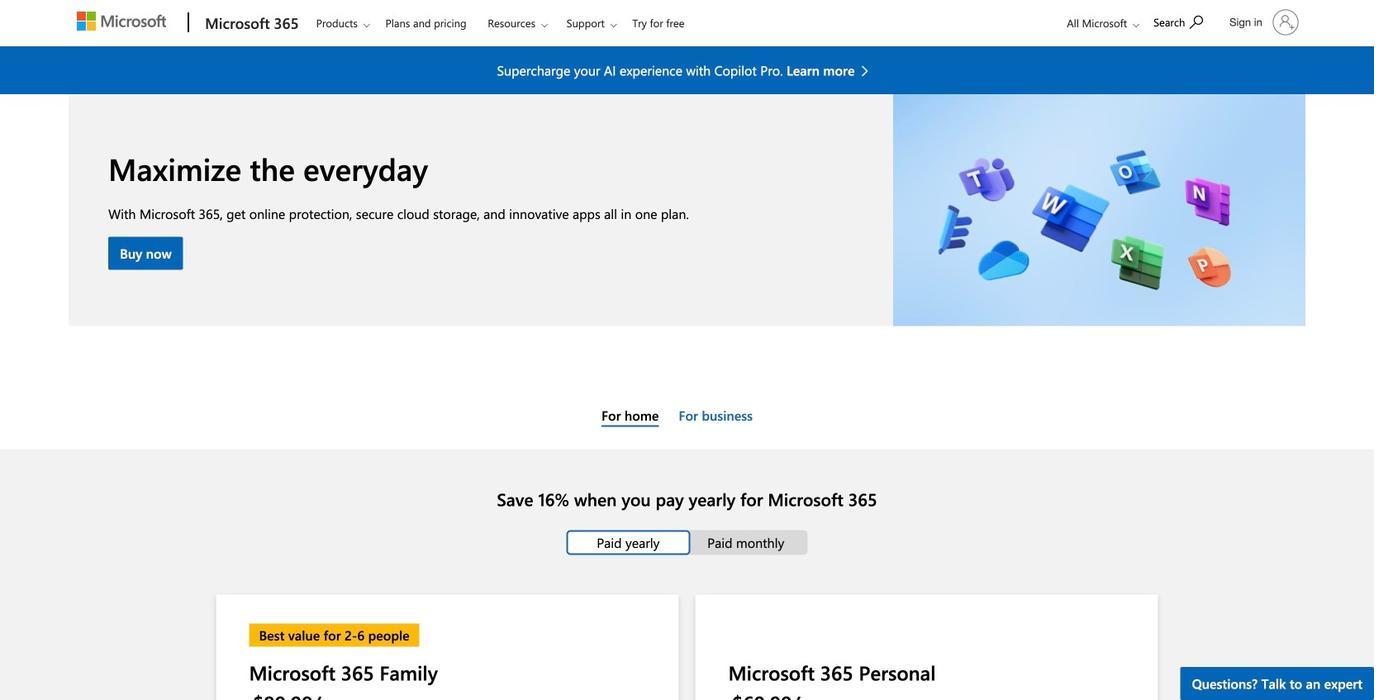 Task type: describe. For each thing, give the bounding box(es) containing it.
microsoft 365 suite of apps such as teams, word, outlook, and more. image
[[894, 94, 1306, 326]]

learn more about microsoft 365 home plans. tab list
[[20, 530, 1355, 555]]



Task type: locate. For each thing, give the bounding box(es) containing it.
None search field
[[1146, 2, 1220, 40]]

microsoft image
[[77, 12, 166, 31]]



Task type: vqa. For each thing, say whether or not it's contained in the screenshot.
More
no



